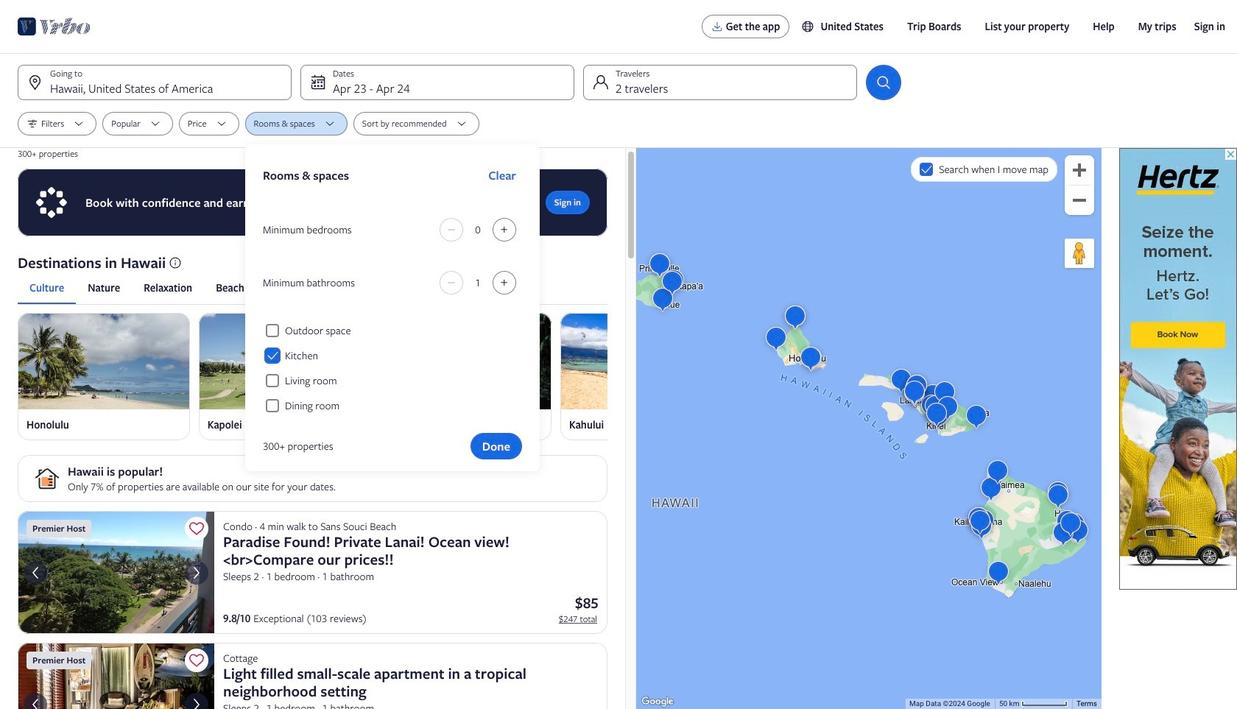 Task type: locate. For each thing, give the bounding box(es) containing it.
download the app button image
[[711, 21, 723, 32]]

map region
[[636, 148, 1102, 709]]

decrease bedrooms image
[[443, 224, 460, 236]]

about these results image
[[169, 256, 182, 270]]

small image
[[801, 20, 821, 33]]

tab list
[[18, 272, 607, 304]]

primary image image
[[18, 313, 190, 410], [199, 313, 371, 410], [379, 313, 551, 410], [560, 313, 732, 410]]

vrbo logo image
[[18, 15, 91, 38]]

increase bathrooms image
[[496, 277, 513, 289]]

4 primary image image from the left
[[560, 313, 732, 410]]

decrease bathrooms image
[[443, 277, 460, 289]]

show next image for light filled small-scale apartment in a tropical neighborhood setting image
[[188, 696, 205, 709]]

2 primary image image from the left
[[199, 313, 371, 410]]



Task type: vqa. For each thing, say whether or not it's contained in the screenshot.
Show Next Image For Light Filled Small-Scale Apartment In A Tropical Neighborhood Setting
yes



Task type: describe. For each thing, give the bounding box(es) containing it.
1 primary image image from the left
[[18, 313, 190, 410]]

show previous image for light filled small-scale apartment in a tropical neighborhood setting image
[[27, 696, 44, 709]]

next destination image
[[599, 368, 616, 386]]

3 primary image image from the left
[[379, 313, 551, 410]]

show next image for paradise found! private lanai! ocean view!<br>compare our prices!! image
[[188, 564, 205, 582]]

increase bedrooms image
[[496, 224, 513, 236]]

show previous image for paradise found! private lanai! ocean view!<br>compare our prices!! image
[[27, 564, 44, 582]]

nighttime view of entry. solar lights on patio and string lights in yard image
[[18, 643, 214, 709]]

google image
[[640, 694, 675, 709]]

search image
[[875, 74, 892, 91]]

on waikiiki's edge, the lanai faces away from city w/ this view to the right... image
[[18, 511, 214, 634]]



